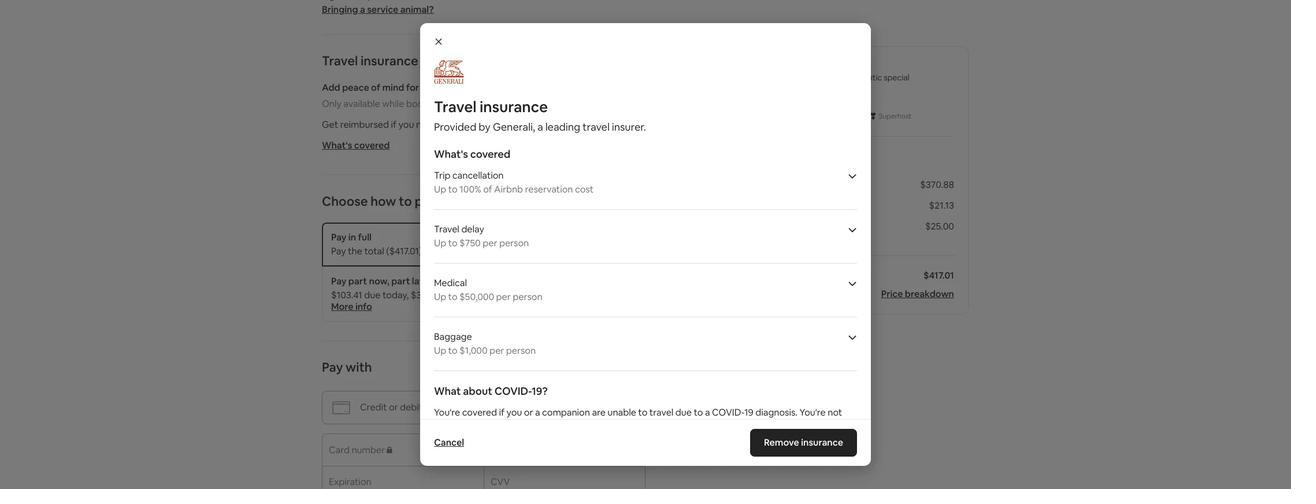 Task type: describe. For each thing, give the bounding box(es) containing it.
pay for with
[[322, 359, 343, 375]]

($417.01).
[[386, 245, 424, 257]]

travel for travel insurance
[[322, 53, 358, 69]]

pay left the
[[331, 245, 346, 257]]

pay with
[[322, 359, 372, 375]]

you're covered if you or a companion are unable to travel due to a covid-19 diagnosis. you're not covered for travel disruptions caused by covid-19, like border closures and quarantine mandates.
[[434, 407, 847, 430]]

covered up the cancel
[[434, 418, 469, 430]]

diagnosis.
[[756, 407, 798, 419]]

more info button
[[331, 301, 372, 313]]

up inside trip cancellation up to 100% of airbnb reservation cost
[[434, 183, 446, 195]]

mind
[[382, 82, 404, 94]]

you for need
[[399, 119, 414, 131]]

travel inside travel insurance provided by generali, a leading travel insurer.
[[583, 120, 610, 134]]

2 part from the left
[[392, 275, 410, 287]]

available
[[344, 98, 380, 110]]

service
[[367, 3, 399, 16]]

later
[[412, 275, 432, 287]]

$25.00 inside add peace of mind for $25.00 only available while booking.
[[421, 82, 451, 94]]

what about covid-19?
[[434, 385, 548, 398]]

⭐️⭐️ warm &  romantic special moments⭐️⭐️
[[793, 72, 910, 93]]

2023.
[[491, 289, 514, 301]]

19,
[[638, 418, 650, 430]]

on
[[446, 289, 457, 301]]

1 american express card image from the top
[[537, 362, 559, 374]]

full
[[358, 231, 372, 243]]

$750
[[460, 237, 481, 249]]

if for covered
[[499, 407, 505, 419]]

2 discover card image from the top
[[575, 366, 606, 371]]

paypal image
[[609, 362, 629, 374]]

mastercard image
[[562, 366, 571, 371]]

remove insurance button
[[751, 429, 858, 457]]

animal?
[[401, 3, 434, 16]]

paypal image
[[609, 366, 629, 371]]

illness,
[[511, 119, 538, 131]]

pay in full pay the total ($417.01).
[[331, 231, 424, 257]]

for inside you're covered if you or a companion are unable to travel due to a covid-19 diagnosis. you're not covered for travel disruptions caused by covid-19, like border closures and quarantine mandates.
[[471, 418, 484, 430]]

extra
[[530, 289, 553, 301]]

cancel button
[[428, 431, 470, 455]]

0 horizontal spatial travel
[[486, 418, 510, 430]]

1 part from the left
[[349, 275, 367, 287]]

a left service
[[360, 3, 365, 16]]

price breakdown
[[882, 288, 955, 300]]

unable
[[608, 407, 637, 419]]

cancel
[[451, 119, 479, 131]]

to left illness,
[[499, 119, 509, 131]]

reimbursed
[[340, 119, 389, 131]]

19
[[745, 407, 754, 419]]

1 you're from the left
[[434, 407, 460, 419]]

delays,
[[564, 119, 593, 131]]

$370.88
[[921, 179, 955, 191]]

pay part now, part later $103.41 due today,  $313.60 on nov 18, 2023. no extra fees. more info
[[331, 275, 575, 313]]

you for or
[[507, 407, 522, 419]]

baggage
[[434, 331, 472, 343]]

100%
[[460, 183, 481, 195]]

if for reimbursed
[[391, 119, 397, 131]]

baggage up to $1,000 per person
[[434, 331, 536, 357]]

taxes
[[714, 200, 738, 212]]

superhost
[[879, 112, 912, 121]]

pay for in
[[331, 231, 347, 243]]

delay
[[462, 223, 484, 235]]

about
[[463, 385, 493, 398]]

per inside travel delay up to $750 per person
[[483, 237, 498, 249]]

cancel
[[434, 437, 464, 449]]

booking.
[[406, 98, 443, 110]]

per for medical
[[496, 291, 511, 303]]

generali,
[[493, 120, 535, 134]]

to inside trip cancellation up to 100% of airbnb reservation cost
[[449, 183, 458, 195]]

to inside medical up to $50,000 per person
[[449, 291, 458, 303]]

and inside you're covered if you or a companion are unable to travel due to a covid-19 diagnosis. you're not covered for travel disruptions caused by covid-19, like border closures and quarantine mandates.
[[736, 418, 752, 430]]

$50,000
[[460, 291, 494, 303]]

choose how to pay
[[322, 193, 437, 209]]

2 horizontal spatial covid-
[[712, 407, 745, 419]]

up inside baggage up to $1,000 per person
[[434, 345, 446, 357]]

more.
[[614, 119, 638, 131]]

to inside baggage up to $1,000 per person
[[449, 345, 458, 357]]

closures
[[699, 418, 734, 430]]

get
[[322, 119, 338, 131]]

how
[[371, 193, 396, 209]]

nov
[[459, 289, 476, 301]]

peace
[[342, 82, 369, 94]]

of inside add peace of mind for $25.00 only available while booking.
[[371, 82, 381, 94]]

2 visa card image from the top
[[517, 366, 534, 371]]

18,
[[478, 289, 489, 301]]

up inside travel delay up to $750 per person
[[434, 237, 446, 249]]

disruptions
[[512, 418, 559, 430]]

insurance for travel insurance
[[361, 53, 419, 69]]

flight
[[540, 119, 562, 131]]

medical up to $50,000 per person
[[434, 277, 543, 303]]

not
[[828, 407, 843, 419]]

$103.41
[[331, 289, 362, 301]]

a right the border
[[705, 407, 710, 419]]

need
[[416, 119, 438, 131]]

trip
[[434, 169, 451, 182]]

for inside add peace of mind for $25.00 only available while booking.
[[406, 82, 419, 94]]

travel for travel delay up to $750 per person
[[434, 223, 460, 235]]

add
[[322, 82, 340, 94]]

now,
[[369, 275, 390, 287]]

price breakdown button
[[882, 288, 955, 300]]

⭐️⭐️
[[793, 72, 814, 83]]

special
[[884, 72, 910, 83]]

$313.60
[[411, 289, 444, 301]]

the
[[348, 245, 363, 257]]

covered down about
[[462, 407, 497, 419]]

0 vertical spatial due
[[481, 119, 497, 131]]



Task type: locate. For each thing, give the bounding box(es) containing it.
add peace of mind for $25.00 only available while booking.
[[322, 82, 451, 110]]

to left pay
[[399, 193, 412, 209]]

1 vertical spatial insurance
[[480, 97, 548, 117]]

of left mind
[[371, 82, 381, 94]]

to down 'trip'
[[449, 183, 458, 195]]

warm
[[816, 72, 838, 83]]

travel insurance provided by generali, a leading travel insurer.
[[434, 97, 646, 134]]

what's covered button
[[322, 139, 390, 152]]

2 you're from the left
[[800, 407, 826, 419]]

0 vertical spatial insurance
[[361, 53, 419, 69]]

by inside travel insurance provided by generali, a leading travel insurer.
[[479, 120, 491, 134]]

moments⭐️⭐️
[[793, 83, 849, 93]]

what's covered
[[322, 139, 390, 152], [434, 147, 511, 161]]

1 horizontal spatial due
[[481, 119, 497, 131]]

person inside medical up to $50,000 per person
[[513, 291, 543, 303]]

0 horizontal spatial and
[[596, 119, 612, 131]]

insurance
[[361, 53, 419, 69], [480, 97, 548, 117], [802, 437, 844, 449]]

1 vertical spatial travel
[[434, 97, 477, 117]]

person right $750
[[500, 237, 529, 249]]

due inside pay part now, part later $103.41 due today,  $313.60 on nov 18, 2023. no extra fees. more info
[[364, 289, 381, 301]]

and
[[596, 119, 612, 131], [736, 418, 752, 430]]

what's covered inside travel insurance coverage details dialog
[[434, 147, 511, 161]]

a left leading
[[538, 120, 543, 134]]

due right like
[[676, 407, 692, 419]]

0 horizontal spatial $25.00
[[421, 82, 451, 94]]

1 horizontal spatial by
[[594, 418, 604, 430]]

2 vertical spatial insurance
[[802, 437, 844, 449]]

None radio
[[624, 276, 637, 289]]

border
[[668, 418, 697, 430]]

covid- right the border
[[712, 407, 745, 419]]

what's covered up cancellation
[[434, 147, 511, 161]]

bringing a service animal?
[[322, 3, 434, 16]]

to right like
[[694, 407, 703, 419]]

choose
[[322, 193, 368, 209]]

1 vertical spatial of
[[484, 183, 492, 195]]

part up today,
[[392, 275, 410, 287]]

$417.01
[[924, 269, 955, 282]]

with
[[346, 359, 372, 375]]

1 horizontal spatial if
[[499, 407, 505, 419]]

2 vertical spatial per
[[490, 345, 504, 357]]

if down while
[[391, 119, 397, 131]]

per
[[483, 237, 498, 249], [496, 291, 511, 303], [490, 345, 504, 357]]

if inside you're covered if you or a companion are unable to travel due to a covid-19 diagnosis. you're not covered for travel disruptions caused by covid-19, like border closures and quarantine mandates.
[[499, 407, 505, 419]]

2 american express card image from the top
[[537, 366, 559, 371]]

what
[[434, 385, 461, 398]]

travel left more.
[[583, 120, 610, 134]]

of
[[371, 82, 381, 94], [484, 183, 492, 195]]

insurance inside travel insurance provided by generali, a leading travel insurer.
[[480, 97, 548, 117]]

you left or
[[507, 407, 522, 419]]

1 horizontal spatial of
[[484, 183, 492, 195]]

1 horizontal spatial travel
[[583, 120, 610, 134]]

and right closures
[[736, 418, 752, 430]]

0 vertical spatial $25.00
[[421, 82, 451, 94]]

1 vertical spatial $25.00
[[926, 220, 955, 232]]

by left generali, on the top left of the page
[[479, 120, 491, 134]]

person for medical up to $50,000 per person
[[513, 291, 543, 303]]

2 horizontal spatial travel
[[650, 407, 674, 419]]

total
[[365, 245, 384, 257]]

bringing a service animal? button
[[322, 3, 434, 16]]

per right $1,000
[[490, 345, 504, 357]]

for right mind
[[406, 82, 419, 94]]

to left like
[[639, 407, 648, 419]]

person
[[500, 237, 529, 249], [513, 291, 543, 303], [506, 345, 536, 357]]

1 horizontal spatial you
[[507, 407, 522, 419]]

pay inside pay part now, part later $103.41 due today,  $313.60 on nov 18, 2023. no extra fees. more info
[[331, 275, 347, 287]]

per left no
[[496, 291, 511, 303]]

more
[[331, 301, 354, 313]]

to right the need
[[440, 119, 449, 131]]

3 up from the top
[[434, 291, 446, 303]]

$1,000
[[460, 345, 488, 357]]

0 vertical spatial you
[[399, 119, 414, 131]]

per for baggage
[[490, 345, 504, 357]]

person inside baggage up to $1,000 per person
[[506, 345, 536, 357]]

0 horizontal spatial what's covered
[[322, 139, 390, 152]]

0 vertical spatial per
[[483, 237, 498, 249]]

per right $750
[[483, 237, 498, 249]]

person up 19?
[[506, 345, 536, 357]]

0 horizontal spatial you
[[399, 119, 414, 131]]

1 vertical spatial person
[[513, 291, 543, 303]]

0 horizontal spatial covid-
[[495, 385, 532, 398]]

remove insurance
[[764, 437, 844, 449]]

google pay image right paypal icon
[[633, 362, 646, 374]]

&
[[840, 72, 845, 83]]

of down cancellation
[[484, 183, 492, 195]]

travel inside travel delay up to $750 per person
[[434, 223, 460, 235]]

like
[[652, 418, 666, 430]]

0 vertical spatial of
[[371, 82, 381, 94]]

pay left in
[[331, 231, 347, 243]]

covid- right are at the bottom left of the page
[[606, 418, 638, 430]]

up down the baggage
[[434, 345, 446, 357]]

person for baggage up to $1,000 per person
[[506, 345, 536, 357]]

2 vertical spatial person
[[506, 345, 536, 357]]

to down medical
[[449, 291, 458, 303]]

travel inside travel insurance provided by generali, a leading travel insurer.
[[434, 97, 477, 117]]

2 horizontal spatial due
[[676, 407, 692, 419]]

in
[[349, 231, 356, 243]]

0 horizontal spatial due
[[364, 289, 381, 301]]

2 horizontal spatial insurance
[[802, 437, 844, 449]]

visa card image
[[517, 362, 534, 374], [517, 366, 534, 371]]

while
[[382, 98, 404, 110]]

you're left not
[[800, 407, 826, 419]]

$21.13
[[930, 200, 955, 212]]

2 up from the top
[[434, 237, 446, 249]]

1 discover card image from the top
[[575, 362, 606, 374]]

1 horizontal spatial covid-
[[606, 418, 638, 430]]

medical
[[434, 277, 467, 289]]

part up $103.41
[[349, 275, 367, 287]]

covid-
[[495, 385, 532, 398], [712, 407, 745, 419], [606, 418, 638, 430]]

discover card image
[[575, 362, 606, 374], [575, 366, 606, 371]]

breakdown
[[905, 288, 955, 300]]

1 google pay image from the top
[[633, 362, 646, 374]]

pay up $103.41
[[331, 275, 347, 287]]

companion
[[542, 407, 590, 419]]

up down medical
[[434, 291, 446, 303]]

american express card image left mastercard image
[[537, 366, 559, 371]]

you left the need
[[399, 119, 414, 131]]

1 vertical spatial if
[[499, 407, 505, 419]]

travel left delay
[[434, 223, 460, 235]]

airbnb
[[494, 183, 523, 195]]

if
[[391, 119, 397, 131], [499, 407, 505, 419]]

a inside travel insurance provided by generali, a leading travel insurer.
[[538, 120, 543, 134]]

no
[[516, 289, 528, 301]]

you inside you're covered if you or a companion are unable to travel due to a covid-19 diagnosis. you're not covered for travel disruptions caused by covid-19, like border closures and quarantine mandates.
[[507, 407, 522, 419]]

due down now,
[[364, 289, 381, 301]]

4 up from the top
[[434, 345, 446, 357]]

mastercard image
[[562, 362, 571, 374]]

or
[[524, 407, 533, 419]]

$25.00 down $21.13
[[926, 220, 955, 232]]

1 horizontal spatial insurance
[[480, 97, 548, 117]]

insurance inside button
[[802, 437, 844, 449]]

insurance up generali, on the top left of the page
[[480, 97, 548, 117]]

for down about
[[471, 418, 484, 430]]

1 horizontal spatial and
[[736, 418, 752, 430]]

pay left with
[[322, 359, 343, 375]]

up down 'trip'
[[434, 183, 446, 195]]

a
[[360, 3, 365, 16], [538, 120, 543, 134], [535, 407, 540, 419], [705, 407, 710, 419]]

trip cancellation up to 100% of airbnb reservation cost
[[434, 169, 594, 195]]

travel insurance
[[322, 53, 419, 69]]

2 vertical spatial travel
[[434, 223, 460, 235]]

covid- up or
[[495, 385, 532, 398]]

1 vertical spatial you
[[507, 407, 522, 419]]

per inside medical up to $50,000 per person
[[496, 291, 511, 303]]

covered
[[462, 407, 497, 419], [434, 418, 469, 430]]

0 horizontal spatial part
[[349, 275, 367, 287]]

up inside medical up to $50,000 per person
[[434, 291, 446, 303]]

2 google pay image from the top
[[633, 366, 646, 371]]

to
[[440, 119, 449, 131], [499, 119, 509, 131], [449, 183, 458, 195], [399, 193, 412, 209], [449, 237, 458, 249], [449, 291, 458, 303], [449, 345, 458, 357], [639, 407, 648, 419], [694, 407, 703, 419]]

0 vertical spatial travel
[[322, 53, 358, 69]]

per inside baggage up to $1,000 per person
[[490, 345, 504, 357]]

0 horizontal spatial you're
[[434, 407, 460, 419]]

get reimbursed if you need to cancel due to illness, flight delays, and more.
[[322, 119, 638, 131]]

0 vertical spatial and
[[596, 119, 612, 131]]

pay
[[415, 193, 437, 209]]

part
[[349, 275, 367, 287], [392, 275, 410, 287]]

and left more.
[[596, 119, 612, 131]]

$25.00 up booking.
[[421, 82, 451, 94]]

by
[[479, 120, 491, 134], [594, 418, 604, 430]]

1 visa card image from the top
[[517, 362, 534, 374]]

1 vertical spatial due
[[364, 289, 381, 301]]

1 horizontal spatial for
[[471, 418, 484, 430]]

travel up add
[[322, 53, 358, 69]]

caused
[[561, 418, 592, 430]]

to left $750
[[449, 237, 458, 249]]

due right cancel at the left
[[481, 119, 497, 131]]

1 horizontal spatial $25.00
[[926, 220, 955, 232]]

due inside you're covered if you or a companion are unable to travel due to a covid-19 diagnosis. you're not covered for travel disruptions caused by covid-19, like border closures and quarantine mandates.
[[676, 407, 692, 419]]

2 vertical spatial due
[[676, 407, 692, 419]]

1 vertical spatial by
[[594, 418, 604, 430]]

are
[[592, 407, 606, 419]]

1 vertical spatial for
[[471, 418, 484, 430]]

remove
[[764, 437, 800, 449]]

travel left or
[[486, 418, 510, 430]]

romantic
[[847, 72, 882, 83]]

fees.
[[555, 289, 575, 301]]

travel up provided at the top of the page
[[434, 97, 477, 117]]

person inside travel delay up to $750 per person
[[500, 237, 529, 249]]

pay
[[331, 231, 347, 243], [331, 245, 346, 257], [331, 275, 347, 287], [322, 359, 343, 375]]

you're
[[434, 407, 460, 419], [800, 407, 826, 419]]

insurance up mind
[[361, 53, 419, 69]]

provided
[[434, 120, 477, 134]]

19?
[[532, 385, 548, 398]]

0 vertical spatial if
[[391, 119, 397, 131]]

today,
[[383, 289, 409, 301]]

by right caused
[[594, 418, 604, 430]]

to down the baggage
[[449, 345, 458, 357]]

0 horizontal spatial insurance
[[361, 53, 419, 69]]

1 horizontal spatial part
[[392, 275, 410, 287]]

insurer.
[[612, 120, 646, 134]]

0 vertical spatial for
[[406, 82, 419, 94]]

you
[[399, 119, 414, 131], [507, 407, 522, 419]]

0 horizontal spatial for
[[406, 82, 419, 94]]

american express card image left mastercard icon
[[537, 362, 559, 374]]

discover card image right mastercard icon
[[575, 362, 606, 374]]

travel for travel insurance provided by generali, a leading travel insurer.
[[434, 97, 477, 117]]

0 horizontal spatial if
[[391, 119, 397, 131]]

to inside travel delay up to $750 per person
[[449, 237, 458, 249]]

of inside trip cancellation up to 100% of airbnb reservation cost
[[484, 183, 492, 195]]

0 vertical spatial by
[[479, 120, 491, 134]]

reservation
[[525, 183, 573, 195]]

discover card image right mastercard image
[[575, 366, 606, 371]]

1 horizontal spatial what's covered
[[434, 147, 511, 161]]

cost
[[575, 183, 594, 195]]

a right or
[[535, 407, 540, 419]]

price
[[882, 288, 904, 300]]

mandates.
[[802, 418, 847, 430]]

0 horizontal spatial by
[[479, 120, 491, 134]]

pay for part
[[331, 275, 347, 287]]

0 horizontal spatial of
[[371, 82, 381, 94]]

1 up from the top
[[434, 183, 446, 195]]

generali logo image
[[434, 60, 464, 84]]

google pay image right paypal image
[[633, 366, 646, 371]]

quarantine
[[754, 418, 800, 430]]

up left $750
[[434, 237, 446, 249]]

travel right the 19,
[[650, 407, 674, 419]]

travel insurance coverage details dialog
[[420, 23, 871, 489]]

0 vertical spatial person
[[500, 237, 529, 249]]

what's covered down reimbursed
[[322, 139, 390, 152]]

person left fees.
[[513, 291, 543, 303]]

insurance for travel insurance provided by generali, a leading travel insurer.
[[480, 97, 548, 117]]

bringing
[[322, 3, 358, 16]]

insurance down mandates.
[[802, 437, 844, 449]]

cancellation
[[453, 169, 504, 182]]

1 horizontal spatial you're
[[800, 407, 826, 419]]

you're down what
[[434, 407, 460, 419]]

None radio
[[624, 232, 637, 245]]

if down what about covid-19?
[[499, 407, 505, 419]]

google pay image
[[633, 362, 646, 374], [633, 366, 646, 371]]

by inside you're covered if you or a companion are unable to travel due to a covid-19 diagnosis. you're not covered for travel disruptions caused by covid-19, like border closures and quarantine mandates.
[[594, 418, 604, 430]]

insurance for remove insurance
[[802, 437, 844, 449]]

only
[[322, 98, 342, 110]]

1 vertical spatial per
[[496, 291, 511, 303]]

american express card image
[[537, 362, 559, 374], [537, 366, 559, 371]]

1 vertical spatial and
[[736, 418, 752, 430]]



Task type: vqa. For each thing, say whether or not it's contained in the screenshot.
the top
no



